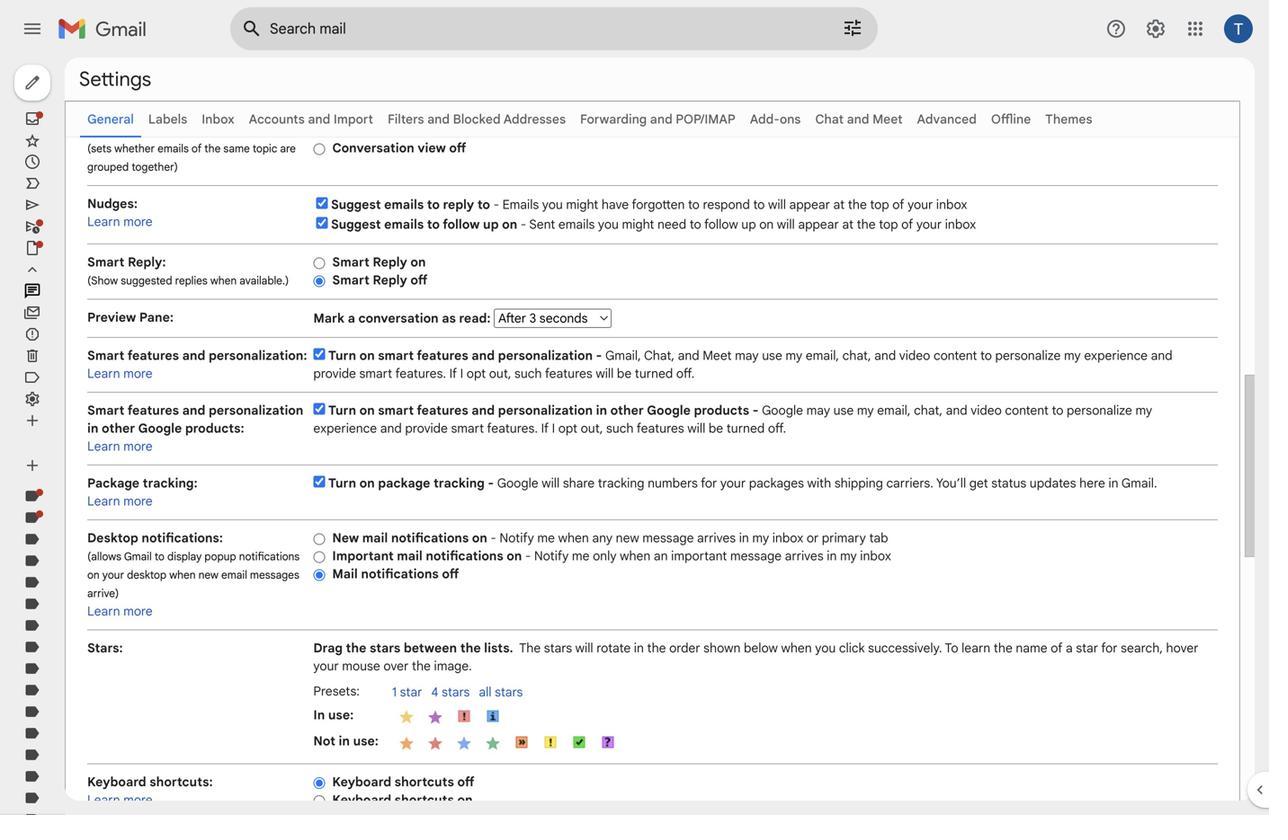 Task type: vqa. For each thing, say whether or not it's contained in the screenshot.


Task type: describe. For each thing, give the bounding box(es) containing it.
smart features and personalization: learn more
[[87, 348, 307, 382]]

0 vertical spatial at
[[833, 197, 845, 213]]

image.
[[434, 659, 472, 675]]

personalize inside gmail, chat, and meet may use my email, chat, and video content to personalize my experience and provide smart features. if i opt out, such features will be turned off.
[[995, 348, 1061, 364]]

status
[[991, 476, 1026, 492]]

out, inside google may use my email, chat, and video content to personalize my experience and provide smart features. if i opt out, such features will be turned off.
[[581, 421, 603, 437]]

4 stars link
[[431, 685, 479, 702]]

tracking:
[[143, 476, 198, 492]]

stars up over
[[370, 641, 400, 657]]

smart features and personalization in other google products: learn more
[[87, 403, 303, 455]]

keyboard shortcuts: learn more
[[87, 775, 213, 809]]

have
[[602, 197, 629, 213]]

if inside google may use my email, chat, and video content to personalize my experience and provide smart features. if i opt out, such features will be turned off.
[[541, 421, 549, 437]]

to inside desktop notifications: (allows gmail to display popup notifications on your desktop when new email messages arrive) learn more
[[155, 550, 165, 564]]

learn more link for keyboard shortcuts:
[[87, 793, 153, 809]]

over
[[383, 659, 409, 675]]

conversation view off
[[332, 140, 466, 156]]

will inside gmail, chat, and meet may use my email, chat, and video content to personalize my experience and provide smart features. if i opt out, such features will be turned off.
[[596, 366, 614, 382]]

provide inside google may use my email, chat, and video content to personalize my experience and provide smart features. if i opt out, such features will be turned off.
[[405, 421, 448, 437]]

ons
[[780, 112, 801, 127]]

tab
[[869, 531, 888, 546]]

addresses
[[503, 112, 566, 127]]

1 vertical spatial you
[[598, 217, 619, 233]]

updates
[[1030, 476, 1076, 492]]

mouse
[[342, 659, 380, 675]]

learn inside smart features and personalization in other google products: learn more
[[87, 439, 120, 455]]

stars:
[[87, 641, 123, 657]]

0 vertical spatial meet
[[873, 112, 903, 127]]

when left an
[[620, 549, 651, 564]]

1 star 4 stars all stars
[[392, 685, 523, 701]]

i inside google may use my email, chat, and video content to personalize my experience and provide smart features. if i opt out, such features will be turned off.
[[552, 421, 555, 437]]

mail
[[332, 567, 358, 582]]

conversation
[[358, 311, 439, 327]]

drag the stars between the lists.
[[313, 641, 513, 657]]

i inside gmail, chat, and meet may use my email, chat, and video content to personalize my experience and provide smart features. if i opt out, such features will be turned off.
[[460, 366, 463, 382]]

in right here
[[1109, 476, 1119, 492]]

experience inside google may use my email, chat, and video content to personalize my experience and provide smart features. if i opt out, such features will be turned off.
[[313, 421, 377, 437]]

filters
[[388, 112, 424, 127]]

search,
[[1121, 641, 1163, 657]]

and inside smart features and personalization: learn more
[[182, 348, 205, 364]]

mark
[[313, 311, 344, 327]]

presets:
[[313, 684, 360, 700]]

chat and meet
[[815, 112, 903, 127]]

notify for notify me when any new message arrives in my inbox or primary tab
[[500, 531, 534, 546]]

features. inside gmail, chat, and meet may use my email, chat, and video content to personalize my experience and provide smart features. if i opt out, such features will be turned off.
[[395, 366, 446, 382]]

me for only
[[572, 549, 590, 564]]

features inside google may use my email, chat, and video content to personalize my experience and provide smart features. if i opt out, such features will be turned off.
[[637, 421, 684, 437]]

suggest emails to reply to - emails you might have forgotten to respond to will appear at the top of your inbox
[[331, 197, 967, 213]]

inbox link
[[202, 112, 234, 127]]

main menu image
[[22, 18, 43, 40]]

suggested
[[121, 274, 172, 288]]

0 vertical spatial other
[[610, 403, 644, 419]]

on inside desktop notifications: (allows gmail to display popup notifications on your desktop when new email messages arrive) learn more
[[87, 569, 100, 582]]

new inside desktop notifications: (allows gmail to display popup notifications on your desktop when new email messages arrive) learn more
[[198, 569, 218, 582]]

email, inside gmail, chat, and meet may use my email, chat, and video content to personalize my experience and provide smart features. if i opt out, such features will be turned off.
[[806, 348, 839, 364]]

stars right 'all' on the left bottom
[[495, 685, 523, 701]]

when left any
[[558, 531, 589, 546]]

reply for on
[[373, 255, 407, 270]]

same
[[223, 142, 250, 156]]

gmail, chat, and meet may use my email, chat, and video content to personalize my experience and provide smart features. if i opt out, such features will be turned off.
[[313, 348, 1173, 382]]

off for mail notifications off
[[442, 567, 459, 582]]

more inside 'nudges: learn more'
[[123, 214, 153, 230]]

New mail notifications on radio
[[313, 533, 325, 546]]

hover
[[1166, 641, 1199, 657]]

learn inside package tracking: learn more
[[87, 494, 120, 510]]

0 vertical spatial top
[[870, 197, 889, 213]]

keyboard for keyboard shortcuts on
[[332, 793, 391, 809]]

new
[[332, 531, 359, 546]]

to
[[945, 641, 958, 657]]

import
[[334, 112, 373, 127]]

off. inside gmail, chat, and meet may use my email, chat, and video content to personalize my experience and provide smart features. if i opt out, such features will be turned off.
[[676, 366, 695, 382]]

in down gmail,
[[596, 403, 607, 419]]

the inside (sets whether emails of the same topic are grouped together)
[[204, 142, 221, 156]]

notify for notify me only when an important message arrives in my inbox
[[534, 549, 569, 564]]

2 up from the left
[[741, 217, 756, 233]]

chat, inside google may use my email, chat, and video content to personalize my experience and provide smart features. if i opt out, such features will be turned off.
[[914, 403, 943, 419]]

inbox
[[202, 112, 234, 127]]

rotate
[[597, 641, 631, 657]]

smart for smart reply on
[[332, 255, 370, 270]]

personalization inside smart features and personalization in other google products: learn more
[[209, 403, 303, 419]]

experience inside gmail, chat, and meet may use my email, chat, and video content to personalize my experience and provide smart features. if i opt out, such features will be turned off.
[[1084, 348, 1148, 364]]

google inside smart features and personalization in other google products: learn more
[[138, 421, 182, 437]]

Keyboard shortcuts on radio
[[313, 795, 325, 808]]

may inside gmail, chat, and meet may use my email, chat, and video content to personalize my experience and provide smart features. if i opt out, such features will be turned off.
[[735, 348, 759, 364]]

search mail image
[[236, 13, 268, 45]]

2 follow from the left
[[704, 217, 738, 233]]

chat
[[815, 112, 844, 127]]

4
[[431, 685, 438, 701]]

more inside package tracking: learn more
[[123, 494, 153, 510]]

labels link
[[148, 112, 187, 127]]

not in use:
[[313, 734, 379, 750]]

google left share
[[497, 476, 538, 492]]

(sets whether emails of the same topic are grouped together)
[[87, 142, 296, 174]]

in inside smart features and personalization in other google products: learn more
[[87, 421, 98, 437]]

off for conversation view off
[[449, 140, 466, 156]]

package
[[378, 476, 430, 492]]

package
[[87, 476, 139, 492]]

offline
[[991, 112, 1031, 127]]

new mail notifications on - notify me when any new message arrives in my inbox or primary tab
[[332, 531, 888, 546]]

support image
[[1105, 18, 1127, 40]]

display
[[167, 550, 202, 564]]

whether
[[114, 142, 155, 156]]

gmail,
[[605, 348, 641, 364]]

when inside smart reply: (show suggested replies when available.)
[[210, 274, 237, 288]]

keyboard for keyboard shortcuts: learn more
[[87, 775, 146, 791]]

labels
[[148, 112, 187, 127]]

personalization for turn on smart features and personalization in other google products -
[[498, 403, 593, 419]]

off for keyboard shortcuts off
[[457, 775, 474, 791]]

desktop
[[127, 569, 167, 582]]

0 horizontal spatial a
[[348, 311, 355, 327]]

opt inside google may use my email, chat, and video content to personalize my experience and provide smart features. if i opt out, such features will be turned off.
[[558, 421, 578, 437]]

shortcuts for on
[[395, 793, 454, 809]]

star inside the stars will rotate in the order shown below when you click successively. to learn the name of a star for search, hover your mouse over the image.
[[1076, 641, 1098, 657]]

in down primary
[[827, 549, 837, 564]]

pop/imap
[[676, 112, 736, 127]]

respond
[[703, 197, 750, 213]]

below
[[744, 641, 778, 657]]

stars right 4
[[442, 685, 470, 701]]

be inside gmail, chat, and meet may use my email, chat, and video content to personalize my experience and provide smart features. if i opt out, such features will be turned off.
[[617, 366, 632, 382]]

learn more link for smart features and personalization in other google products:
[[87, 439, 153, 455]]

learn more link for package tracking:
[[87, 494, 153, 510]]

reply
[[443, 197, 474, 213]]

any
[[592, 531, 613, 546]]

desktop
[[87, 531, 138, 546]]

Smart Reply off radio
[[313, 275, 325, 288]]

reply for off
[[373, 273, 407, 288]]

share
[[563, 476, 595, 492]]

use inside gmail, chat, and meet may use my email, chat, and video content to personalize my experience and provide smart features. if i opt out, such features will be turned off.
[[762, 348, 782, 364]]

features inside smart features and personalization: learn more
[[127, 348, 179, 364]]

advanced search options image
[[835, 10, 871, 46]]

sent
[[529, 217, 555, 233]]

more inside smart features and personalization in other google products: learn more
[[123, 439, 153, 455]]

messages
[[250, 569, 299, 582]]

turn on package tracking - google will share tracking numbers for your packages with shipping carriers. you'll get status updates here in gmail.
[[328, 476, 1157, 492]]

smart reply on
[[332, 255, 426, 270]]

settings
[[79, 67, 151, 92]]

0 horizontal spatial might
[[566, 197, 598, 213]]

other inside smart features and personalization in other google products: learn more
[[102, 421, 135, 437]]

in inside the stars will rotate in the order shown below when you click successively. to learn the name of a star for search, hover your mouse over the image.
[[634, 641, 644, 657]]

features inside gmail, chat, and meet may use my email, chat, and video content to personalize my experience and provide smart features. if i opt out, such features will be turned off.
[[545, 366, 593, 382]]

chat, inside gmail, chat, and meet may use my email, chat, and video content to personalize my experience and provide smart features. if i opt out, such features will be turned off.
[[842, 348, 871, 364]]

0 vertical spatial new
[[616, 531, 639, 546]]

replies
[[175, 274, 208, 288]]

0 vertical spatial you
[[542, 197, 563, 213]]

0 vertical spatial use:
[[328, 708, 354, 724]]

0 vertical spatial arrives
[[697, 531, 736, 546]]

smart for smart features and personalization in other google products: learn more
[[87, 403, 124, 419]]

carriers.
[[886, 476, 934, 492]]

Smart Reply on radio
[[313, 257, 325, 270]]

when inside desktop notifications: (allows gmail to display popup notifications on your desktop when new email messages arrive) learn more
[[169, 569, 196, 582]]

off. inside google may use my email, chat, and video content to personalize my experience and provide smart features. if i opt out, such features will be turned off.
[[768, 421, 786, 437]]

keyboard for keyboard shortcuts off
[[332, 775, 391, 791]]

lists.
[[484, 641, 513, 657]]

popup
[[204, 550, 236, 564]]

Conversation view off radio
[[313, 142, 325, 156]]

learn more link for smart features and personalization:
[[87, 366, 153, 382]]

packages
[[749, 476, 804, 492]]

will inside google may use my email, chat, and video content to personalize my experience and provide smart features. if i opt out, such features will be turned off.
[[687, 421, 705, 437]]

email, inside google may use my email, chat, and video content to personalize my experience and provide smart features. if i opt out, such features will be turned off.
[[877, 403, 911, 419]]

get
[[969, 476, 988, 492]]

emails right 'sent'
[[558, 217, 595, 233]]

learn inside keyboard shortcuts: learn more
[[87, 793, 120, 809]]

offline link
[[991, 112, 1031, 127]]

mail for important
[[397, 549, 423, 564]]

click
[[839, 641, 865, 657]]

all stars link
[[479, 685, 532, 702]]

here
[[1079, 476, 1105, 492]]

features down "turn on smart features and personalization -"
[[417, 403, 468, 419]]

package tracking: learn more
[[87, 476, 198, 510]]

3 turn from the top
[[328, 476, 356, 492]]

advanced link
[[917, 112, 977, 127]]

Important mail notifications on radio
[[313, 551, 325, 564]]

Search mail text field
[[270, 20, 792, 38]]

turn for turn on smart features and personalization -
[[328, 348, 356, 364]]

the stars will rotate in the order shown below when you click successively. to learn the name of a star for search, hover your mouse over the image.
[[313, 641, 1199, 675]]

accounts and import
[[249, 112, 373, 127]]

Keyboard shortcuts off radio
[[313, 777, 325, 790]]

settings image
[[1145, 18, 1167, 40]]

provide inside gmail, chat, and meet may use my email, chat, and video content to personalize my experience and provide smart features. if i opt out, such features will be turned off.
[[313, 366, 356, 382]]

important mail notifications on - notify me only when an important message arrives in my inbox
[[332, 549, 891, 564]]

together)
[[132, 161, 178, 174]]

nudges:
[[87, 196, 138, 212]]



Task type: locate. For each thing, give the bounding box(es) containing it.
other down gmail,
[[610, 403, 644, 419]]

1 vertical spatial shortcuts
[[395, 793, 454, 809]]

personalization up products:
[[209, 403, 303, 419]]

None checkbox
[[313, 403, 325, 415], [313, 476, 325, 488], [313, 403, 325, 415], [313, 476, 325, 488]]

2 more from the top
[[123, 366, 153, 382]]

5 more from the top
[[123, 604, 153, 620]]

1 vertical spatial appear
[[798, 217, 839, 233]]

0 horizontal spatial mail
[[362, 531, 388, 546]]

meet inside gmail, chat, and meet may use my email, chat, and video content to personalize my experience and provide smart features. if i opt out, such features will be turned off.
[[703, 348, 732, 364]]

1 horizontal spatial off.
[[768, 421, 786, 437]]

smart for smart reply: (show suggested replies when available.)
[[87, 255, 124, 270]]

you up 'sent'
[[542, 197, 563, 213]]

smart inside smart features and personalization in other google products: learn more
[[87, 403, 124, 419]]

0 horizontal spatial star
[[400, 685, 422, 701]]

may up with
[[806, 403, 830, 419]]

(sets
[[87, 142, 112, 156]]

grouped
[[87, 161, 129, 174]]

0 vertical spatial such
[[515, 366, 542, 382]]

arrive)
[[87, 587, 119, 601]]

google down gmail, chat, and meet may use my email, chat, and video content to personalize my experience and provide smart features. if i opt out, such features will be turned off.
[[762, 403, 803, 419]]

opt inside gmail, chat, and meet may use my email, chat, and video content to personalize my experience and provide smart features. if i opt out, such features will be turned off.
[[467, 366, 486, 382]]

of inside the stars will rotate in the order shown below when you click successively. to learn the name of a star for search, hover your mouse over the image.
[[1051, 641, 1063, 657]]

primary
[[822, 531, 866, 546]]

when right below
[[781, 641, 812, 657]]

1 vertical spatial turn
[[328, 403, 356, 419]]

1 horizontal spatial opt
[[558, 421, 578, 437]]

may
[[735, 348, 759, 364], [806, 403, 830, 419]]

tracking right the package
[[434, 476, 485, 492]]

learn more link for nudges:
[[87, 214, 153, 230]]

turned inside google may use my email, chat, and video content to personalize my experience and provide smart features. if i opt out, such features will be turned off.
[[727, 421, 765, 437]]

more down preview pane:
[[123, 366, 153, 382]]

1 follow from the left
[[443, 217, 480, 233]]

1 learn from the top
[[87, 214, 120, 230]]

use up google may use my email, chat, and video content to personalize my experience and provide smart features. if i opt out, such features will be turned off.
[[762, 348, 782, 364]]

emails inside (sets whether emails of the same topic are grouped together)
[[158, 142, 189, 156]]

preview pane:
[[87, 310, 174, 326]]

features down pane:
[[127, 348, 179, 364]]

features inside smart features and personalization in other google products: learn more
[[127, 403, 179, 419]]

a
[[348, 311, 355, 327], [1066, 641, 1073, 657]]

1 horizontal spatial up
[[741, 217, 756, 233]]

1 vertical spatial for
[[1101, 641, 1118, 657]]

learn more link down 'preview'
[[87, 366, 153, 382]]

3 learn more link from the top
[[87, 439, 153, 455]]

pane:
[[139, 310, 174, 326]]

0 horizontal spatial other
[[102, 421, 135, 437]]

drag
[[313, 641, 343, 657]]

0 horizontal spatial arrives
[[697, 531, 736, 546]]

out, inside gmail, chat, and meet may use my email, chat, and video content to personalize my experience and provide smart features. if i opt out, such features will be turned off.
[[489, 366, 511, 382]]

such
[[515, 366, 542, 382], [606, 421, 634, 437]]

0 horizontal spatial off.
[[676, 366, 695, 382]]

stars
[[370, 641, 400, 657], [544, 641, 572, 657], [442, 685, 470, 701], [495, 685, 523, 701]]

1 vertical spatial at
[[842, 217, 854, 233]]

0 horizontal spatial for
[[701, 476, 717, 492]]

mail up mail notifications off
[[397, 549, 423, 564]]

need
[[657, 217, 686, 233]]

0 horizontal spatial up
[[483, 217, 499, 233]]

1 horizontal spatial may
[[806, 403, 830, 419]]

as
[[442, 311, 456, 327]]

1 horizontal spatial star
[[1076, 641, 1098, 657]]

1 horizontal spatial personalize
[[1067, 403, 1132, 419]]

video
[[899, 348, 930, 364], [971, 403, 1002, 419]]

6 learn from the top
[[87, 793, 120, 809]]

message right important at the bottom right of the page
[[730, 549, 782, 564]]

personalize
[[995, 348, 1061, 364], [1067, 403, 1132, 419]]

smart right smart reply on radio
[[332, 255, 370, 270]]

to inside gmail, chat, and meet may use my email, chat, and video content to personalize my experience and provide smart features. if i opt out, such features will be turned off.
[[980, 348, 992, 364]]

such inside google may use my email, chat, and video content to personalize my experience and provide smart features. if i opt out, such features will be turned off.
[[606, 421, 634, 437]]

6 more from the top
[[123, 793, 153, 809]]

0 vertical spatial turn
[[328, 348, 356, 364]]

might left the 'have'
[[566, 197, 598, 213]]

0 vertical spatial mail
[[362, 531, 388, 546]]

shortcuts for off
[[395, 775, 454, 791]]

(allows
[[87, 550, 121, 564]]

more down desktop
[[123, 604, 153, 620]]

1 horizontal spatial for
[[1101, 641, 1118, 657]]

0 vertical spatial content
[[934, 348, 977, 364]]

0 vertical spatial turned
[[635, 366, 673, 382]]

between
[[404, 641, 457, 657]]

1 horizontal spatial provide
[[405, 421, 448, 437]]

personalization for turn on smart features and personalization -
[[498, 348, 593, 364]]

blocked
[[453, 112, 501, 127]]

smart inside smart reply: (show suggested replies when available.)
[[87, 255, 124, 270]]

with
[[807, 476, 831, 492]]

learn more link down "shortcuts:"
[[87, 793, 153, 809]]

0 horizontal spatial if
[[449, 366, 457, 382]]

0 horizontal spatial opt
[[467, 366, 486, 382]]

content inside google may use my email, chat, and video content to personalize my experience and provide smart features. if i opt out, such features will be turned off.
[[1005, 403, 1049, 419]]

1 horizontal spatial new
[[616, 531, 639, 546]]

notify left "only"
[[534, 549, 569, 564]]

0 vertical spatial out,
[[489, 366, 511, 382]]

in right rotate
[[634, 641, 644, 657]]

6 learn more link from the top
[[87, 793, 153, 809]]

tracking right share
[[598, 476, 644, 492]]

1 horizontal spatial other
[[610, 403, 644, 419]]

0 vertical spatial suggest
[[331, 197, 381, 213]]

0 horizontal spatial experience
[[313, 421, 377, 437]]

google may use my email, chat, and video content to personalize my experience and provide smart features. if i opt out, such features will be turned off.
[[313, 403, 1152, 437]]

0 horizontal spatial provide
[[313, 366, 356, 382]]

0 horizontal spatial message
[[642, 531, 694, 546]]

arrives up important at the bottom right of the page
[[697, 531, 736, 546]]

0 horizontal spatial use
[[762, 348, 782, 364]]

features. inside google may use my email, chat, and video content to personalize my experience and provide smart features. if i opt out, such features will be turned off.
[[487, 421, 538, 437]]

None checkbox
[[316, 197, 328, 209], [316, 217, 328, 229], [313, 349, 325, 360], [316, 197, 328, 209], [316, 217, 328, 229], [313, 349, 325, 360]]

in down turn on package tracking - google will share tracking numbers for your packages with shipping carriers. you'll get status updates here in gmail.
[[739, 531, 749, 546]]

content inside gmail, chat, and meet may use my email, chat, and video content to personalize my experience and provide smart features. if i opt out, such features will be turned off.
[[934, 348, 977, 364]]

more down nudges:
[[123, 214, 153, 230]]

turn on smart features and personalization -
[[328, 348, 605, 364]]

features up numbers
[[637, 421, 684, 437]]

2 tracking from the left
[[598, 476, 644, 492]]

emails left reply
[[384, 197, 424, 213]]

1 horizontal spatial turned
[[727, 421, 765, 437]]

1 vertical spatial reply
[[373, 273, 407, 288]]

1 horizontal spatial mail
[[397, 549, 423, 564]]

emails up together)
[[158, 142, 189, 156]]

smart down 'preview'
[[87, 348, 124, 364]]

video inside google may use my email, chat, and video content to personalize my experience and provide smart features. if i opt out, such features will be turned off.
[[971, 403, 1002, 419]]

1 horizontal spatial me
[[572, 549, 590, 564]]

a inside the stars will rotate in the order shown below when you click successively. to learn the name of a star for search, hover your mouse over the image.
[[1066, 641, 1073, 657]]

follow down respond
[[704, 217, 738, 233]]

learn inside desktop notifications: (allows gmail to display popup notifications on your desktop when new email messages arrive) learn more
[[87, 604, 120, 620]]

keyboard right keyboard shortcuts off option
[[332, 775, 391, 791]]

smart inside gmail, chat, and meet may use my email, chat, and video content to personalize my experience and provide smart features. if i opt out, such features will be turned off.
[[359, 366, 392, 382]]

opt down "turn on smart features and personalization -"
[[467, 366, 486, 382]]

use inside google may use my email, chat, and video content to personalize my experience and provide smart features. if i opt out, such features will be turned off.
[[833, 403, 854, 419]]

0 horizontal spatial new
[[198, 569, 218, 582]]

3 learn from the top
[[87, 439, 120, 455]]

0 vertical spatial message
[[642, 531, 694, 546]]

1 vertical spatial top
[[879, 217, 898, 233]]

emails up smart reply on
[[384, 217, 424, 233]]

2 vertical spatial turn
[[328, 476, 356, 492]]

keyboard left "shortcuts:"
[[87, 775, 146, 791]]

0 vertical spatial provide
[[313, 366, 356, 382]]

mail up important
[[362, 531, 388, 546]]

1 learn more link from the top
[[87, 214, 153, 230]]

available.)
[[239, 274, 289, 288]]

shortcuts:
[[150, 775, 213, 791]]

learn inside smart features and personalization: learn more
[[87, 366, 120, 382]]

appear
[[789, 197, 830, 213], [798, 217, 839, 233]]

meet right chat
[[873, 112, 903, 127]]

1 shortcuts from the top
[[395, 775, 454, 791]]

at
[[833, 197, 845, 213], [842, 217, 854, 233]]

0 vertical spatial opt
[[467, 366, 486, 382]]

3 more from the top
[[123, 439, 153, 455]]

smart inside google may use my email, chat, and video content to personalize my experience and provide smart features. if i opt out, such features will be turned off.
[[451, 421, 484, 437]]

0 vertical spatial reply
[[373, 255, 407, 270]]

1 horizontal spatial features.
[[487, 421, 538, 437]]

more inside desktop notifications: (allows gmail to display popup notifications on your desktop when new email messages arrive) learn more
[[123, 604, 153, 620]]

4 learn more link from the top
[[87, 494, 153, 510]]

2 learn more link from the top
[[87, 366, 153, 382]]

suggest for suggest emails to reply to - emails you might have forgotten to respond to will appear at the top of your inbox
[[331, 197, 381, 213]]

1 tracking from the left
[[434, 476, 485, 492]]

provide up the package
[[405, 421, 448, 437]]

1 vertical spatial message
[[730, 549, 782, 564]]

0 horizontal spatial features.
[[395, 366, 446, 382]]

1 horizontal spatial such
[[606, 421, 634, 437]]

advanced
[[917, 112, 977, 127]]

be down products
[[709, 421, 723, 437]]

opt
[[467, 366, 486, 382], [558, 421, 578, 437]]

1 vertical spatial might
[[622, 217, 654, 233]]

suggest for suggest emails to follow up on - sent emails you might need to follow up on will appear at the top of your inbox
[[331, 217, 381, 233]]

message up an
[[642, 531, 694, 546]]

1 horizontal spatial i
[[552, 421, 555, 437]]

2 suggest from the top
[[331, 217, 381, 233]]

0 vertical spatial for
[[701, 476, 717, 492]]

2 turn from the top
[[328, 403, 356, 419]]

1 suggest from the top
[[331, 197, 381, 213]]

and
[[308, 112, 330, 127], [427, 112, 450, 127], [650, 112, 673, 127], [847, 112, 869, 127], [182, 348, 205, 364], [472, 348, 495, 364], [678, 348, 699, 364], [874, 348, 896, 364], [1151, 348, 1173, 364], [182, 403, 205, 419], [472, 403, 495, 419], [946, 403, 968, 419], [380, 421, 402, 437]]

learn inside 'nudges: learn more'
[[87, 214, 120, 230]]

when right replies
[[210, 274, 237, 288]]

meet
[[873, 112, 903, 127], [703, 348, 732, 364]]

smart for smart features and personalization: learn more
[[87, 348, 124, 364]]

such up turn on smart features and personalization in other google products -
[[515, 366, 542, 382]]

notify
[[500, 531, 534, 546], [534, 549, 569, 564]]

1 vertical spatial may
[[806, 403, 830, 419]]

turn for turn on smart features and personalization in other google products -
[[328, 403, 356, 419]]

i down turn on smart features and personalization in other google products -
[[552, 421, 555, 437]]

0 vertical spatial features.
[[395, 366, 446, 382]]

filters and blocked addresses link
[[388, 112, 566, 127]]

use: right not
[[353, 734, 379, 750]]

suggest up smart reply on
[[331, 217, 381, 233]]

for inside the stars will rotate in the order shown below when you click successively. to learn the name of a star for search, hover your mouse over the image.
[[1101, 641, 1118, 657]]

1 vertical spatial features.
[[487, 421, 538, 437]]

products
[[694, 403, 749, 419]]

more up the package
[[123, 439, 153, 455]]

1 vertical spatial meet
[[703, 348, 732, 364]]

stars right the
[[544, 641, 572, 657]]

google left products
[[647, 403, 691, 419]]

google
[[647, 403, 691, 419], [762, 403, 803, 419], [138, 421, 182, 437], [497, 476, 538, 492]]

0 horizontal spatial email,
[[806, 348, 839, 364]]

keyboard shortcuts on
[[332, 793, 473, 809]]

1 vertical spatial arrives
[[785, 549, 824, 564]]

1 vertical spatial other
[[102, 421, 135, 437]]

2 vertical spatial you
[[815, 641, 836, 657]]

0 horizontal spatial video
[[899, 348, 930, 364]]

star left search,
[[1076, 641, 1098, 657]]

you inside the stars will rotate in the order shown below when you click successively. to learn the name of a star for search, hover your mouse over the image.
[[815, 641, 836, 657]]

turn
[[328, 348, 356, 364], [328, 403, 356, 419], [328, 476, 356, 492]]

if down turn on smart features and personalization in other google products -
[[541, 421, 549, 437]]

opt down turn on smart features and personalization in other google products -
[[558, 421, 578, 437]]

keyboard
[[87, 775, 146, 791], [332, 775, 391, 791], [332, 793, 391, 809]]

0 vertical spatial if
[[449, 366, 457, 382]]

off for smart reply off
[[411, 273, 428, 288]]

5 learn more link from the top
[[87, 604, 153, 620]]

features down as
[[417, 348, 468, 364]]

suggest
[[331, 197, 381, 213], [331, 217, 381, 233]]

4 learn from the top
[[87, 494, 120, 510]]

1 up from the left
[[483, 217, 499, 233]]

stars inside the stars will rotate in the order shown below when you click successively. to learn the name of a star for search, hover your mouse over the image.
[[544, 641, 572, 657]]

when inside the stars will rotate in the order shown below when you click successively. to learn the name of a star for search, hover your mouse over the image.
[[781, 641, 812, 657]]

for right numbers
[[701, 476, 717, 492]]

turned down products
[[727, 421, 765, 437]]

(show
[[87, 274, 118, 288]]

1 horizontal spatial if
[[541, 421, 549, 437]]

up left 'sent'
[[483, 217, 499, 233]]

2 reply from the top
[[373, 273, 407, 288]]

5 learn from the top
[[87, 604, 120, 620]]

to inside google may use my email, chat, and video content to personalize my experience and provide smart features. if i opt out, such features will be turned off.
[[1052, 403, 1064, 419]]

1 vertical spatial email,
[[877, 403, 911, 419]]

up down respond
[[741, 217, 756, 233]]

use:
[[328, 708, 354, 724], [353, 734, 379, 750]]

off up "mark a conversation as read:"
[[411, 273, 428, 288]]

None search field
[[230, 7, 878, 50]]

learn more link down nudges:
[[87, 214, 153, 230]]

are
[[280, 142, 296, 156]]

smart up the package
[[87, 403, 124, 419]]

1 vertical spatial i
[[552, 421, 555, 437]]

1 horizontal spatial email,
[[877, 403, 911, 419]]

new down popup
[[198, 569, 218, 582]]

more down the package
[[123, 494, 153, 510]]

in up the package
[[87, 421, 98, 437]]

Mail notifications off radio
[[313, 569, 325, 582]]

forwarding and pop/imap
[[580, 112, 736, 127]]

or
[[807, 531, 819, 546]]

video inside gmail, chat, and meet may use my email, chat, and video content to personalize my experience and provide smart features. if i opt out, such features will be turned off.
[[899, 348, 930, 364]]

google inside google may use my email, chat, and video content to personalize my experience and provide smart features. if i opt out, such features will be turned off.
[[762, 403, 803, 419]]

4 more from the top
[[123, 494, 153, 510]]

your inside the stars will rotate in the order shown below when you click successively. to learn the name of a star for search, hover your mouse over the image.
[[313, 659, 339, 675]]

other
[[610, 403, 644, 419], [102, 421, 135, 437]]

more inside keyboard shortcuts: learn more
[[123, 793, 153, 809]]

out,
[[489, 366, 511, 382], [581, 421, 603, 437]]

general link
[[87, 112, 134, 127]]

off. up products
[[676, 366, 695, 382]]

topic
[[253, 142, 277, 156]]

1 vertical spatial video
[[971, 403, 1002, 419]]

in
[[596, 403, 607, 419], [87, 421, 98, 437], [1109, 476, 1119, 492], [739, 531, 749, 546], [827, 549, 837, 564], [634, 641, 644, 657], [339, 734, 350, 750]]

chat,
[[644, 348, 675, 364]]

1 vertical spatial use
[[833, 403, 854, 419]]

to
[[427, 197, 440, 213], [477, 197, 490, 213], [688, 197, 700, 213], [753, 197, 765, 213], [427, 217, 440, 233], [690, 217, 701, 233], [980, 348, 992, 364], [1052, 403, 1064, 419], [155, 550, 165, 564]]

gmail.
[[1122, 476, 1157, 492]]

features up turn on smart features and personalization in other google products -
[[545, 366, 593, 382]]

shortcuts up keyboard shortcuts on
[[395, 775, 454, 791]]

1 vertical spatial such
[[606, 421, 634, 437]]

1 vertical spatial star
[[400, 685, 422, 701]]

features down smart features and personalization: learn more
[[127, 403, 179, 419]]

be inside google may use my email, chat, and video content to personalize my experience and provide smart features. if i opt out, such features will be turned off.
[[709, 421, 723, 437]]

tracking
[[434, 476, 485, 492], [598, 476, 644, 492]]

0 horizontal spatial meet
[[703, 348, 732, 364]]

1 horizontal spatial content
[[1005, 403, 1049, 419]]

2 learn from the top
[[87, 366, 120, 382]]

email
[[221, 569, 247, 582]]

nudges: learn more
[[87, 196, 153, 230]]

1 vertical spatial notify
[[534, 549, 569, 564]]

i down "turn on smart features and personalization -"
[[460, 366, 463, 382]]

themes
[[1045, 112, 1092, 127]]

turned inside gmail, chat, and meet may use my email, chat, and video content to personalize my experience and provide smart features. if i opt out, such features will be turned off.
[[635, 366, 673, 382]]

shown
[[704, 641, 741, 657]]

might down suggest emails to reply to - emails you might have forgotten to respond to will appear at the top of your inbox
[[622, 217, 654, 233]]

shortcuts down 'keyboard shortcuts off' at the left bottom of page
[[395, 793, 454, 809]]

of inside (sets whether emails of the same topic are grouped together)
[[191, 142, 202, 156]]

name
[[1016, 641, 1048, 657]]

0 vertical spatial experience
[[1084, 348, 1148, 364]]

off. up the packages on the right bottom of the page
[[768, 421, 786, 437]]

notifications inside desktop notifications: (allows gmail to display popup notifications on your desktop when new email messages arrive) learn more
[[239, 550, 300, 564]]

if inside gmail, chat, and meet may use my email, chat, and video content to personalize my experience and provide smart features. if i opt out, such features will be turned off.
[[449, 366, 457, 382]]

notifications:
[[142, 531, 223, 546]]

and inside smart features and personalization in other google products: learn more
[[182, 403, 205, 419]]

me left "only"
[[572, 549, 590, 564]]

will inside the stars will rotate in the order shown below when you click successively. to learn the name of a star for search, hover your mouse over the image.
[[575, 641, 593, 657]]

1 vertical spatial provide
[[405, 421, 448, 437]]

shortcuts
[[395, 775, 454, 791], [395, 793, 454, 809]]

smart inside smart features and personalization: learn more
[[87, 348, 124, 364]]

navigation
[[0, 58, 216, 816]]

0 horizontal spatial be
[[617, 366, 632, 382]]

0 horizontal spatial follow
[[443, 217, 480, 233]]

in right not
[[339, 734, 350, 750]]

such inside gmail, chat, and meet may use my email, chat, and video content to personalize my experience and provide smart features. if i opt out, such features will be turned off.
[[515, 366, 542, 382]]

1 horizontal spatial you
[[598, 217, 619, 233]]

0 horizontal spatial turned
[[635, 366, 673, 382]]

a right mark
[[348, 311, 355, 327]]

view
[[418, 140, 446, 156]]

only
[[593, 549, 617, 564]]

1 horizontal spatial message
[[730, 549, 782, 564]]

email,
[[806, 348, 839, 364], [877, 403, 911, 419]]

0 vertical spatial appear
[[789, 197, 830, 213]]

turn on smart features and personalization in other google products -
[[328, 403, 762, 419]]

read:
[[459, 311, 491, 327]]

gmail image
[[58, 11, 156, 47]]

1 vertical spatial turned
[[727, 421, 765, 437]]

a right name
[[1066, 641, 1073, 657]]

more inside smart features and personalization: learn more
[[123, 366, 153, 382]]

smart right smart reply off radio
[[332, 273, 370, 288]]

1 more from the top
[[123, 214, 153, 230]]

off right view
[[449, 140, 466, 156]]

notify left any
[[500, 531, 534, 546]]

star right 1
[[400, 685, 422, 701]]

your inside desktop notifications: (allows gmail to display popup notifications on your desktop when new email messages arrive) learn more
[[102, 569, 124, 582]]

suggest down conversation
[[331, 197, 381, 213]]

star
[[1076, 641, 1098, 657], [400, 685, 422, 701]]

in
[[313, 708, 325, 724]]

new up important mail notifications on - notify me only when an important message arrives in my inbox
[[616, 531, 639, 546]]

provide down mark
[[313, 366, 356, 382]]

keyboard shortcuts off
[[332, 775, 474, 791]]

personalize inside google may use my email, chat, and video content to personalize my experience and provide smart features. if i opt out, such features will be turned off.
[[1067, 403, 1132, 419]]

1 horizontal spatial tracking
[[598, 476, 644, 492]]

1 vertical spatial personalize
[[1067, 403, 1132, 419]]

1 reply from the top
[[373, 255, 407, 270]]

0 vertical spatial may
[[735, 348, 759, 364]]

arrives down or
[[785, 549, 824, 564]]

keyboard inside keyboard shortcuts: learn more
[[87, 775, 146, 791]]

you left the click
[[815, 641, 836, 657]]

0 vertical spatial be
[[617, 366, 632, 382]]

of
[[191, 142, 202, 156], [893, 197, 904, 213], [901, 217, 913, 233], [1051, 641, 1063, 657]]

1 vertical spatial opt
[[558, 421, 578, 437]]

may inside google may use my email, chat, and video content to personalize my experience and provide smart features. if i opt out, such features will be turned off.
[[806, 403, 830, 419]]

gmail
[[124, 550, 152, 564]]

features. down turn on smart features and personalization in other google products -
[[487, 421, 538, 437]]

smart for smart reply off
[[332, 273, 370, 288]]

mail for new
[[362, 531, 388, 546]]

mark a conversation as read:
[[313, 311, 494, 327]]

off up keyboard shortcuts on
[[457, 775, 474, 791]]

learn more link down the package
[[87, 494, 153, 510]]

for
[[701, 476, 717, 492], [1101, 641, 1118, 657]]

such down gmail,
[[606, 421, 634, 437]]

meet up products
[[703, 348, 732, 364]]

features.
[[395, 366, 446, 382], [487, 421, 538, 437]]

2 shortcuts from the top
[[395, 793, 454, 809]]

0 vertical spatial me
[[537, 531, 555, 546]]

other up the package
[[102, 421, 135, 437]]

you'll
[[936, 476, 966, 492]]

when down display
[[169, 569, 196, 582]]

in use:
[[313, 708, 354, 724]]

successively.
[[868, 641, 942, 657]]

1 horizontal spatial use
[[833, 403, 854, 419]]

use up shipping at the bottom right of the page
[[833, 403, 854, 419]]

be down gmail,
[[617, 366, 632, 382]]

may up products
[[735, 348, 759, 364]]

more down "shortcuts:"
[[123, 793, 153, 809]]

me for when
[[537, 531, 555, 546]]

1 vertical spatial a
[[1066, 641, 1073, 657]]

1 vertical spatial use:
[[353, 734, 379, 750]]

1 vertical spatial chat,
[[914, 403, 943, 419]]

1 turn from the top
[[328, 348, 356, 364]]

you down the 'have'
[[598, 217, 619, 233]]

features. down "turn on smart features and personalization -"
[[395, 366, 446, 382]]



